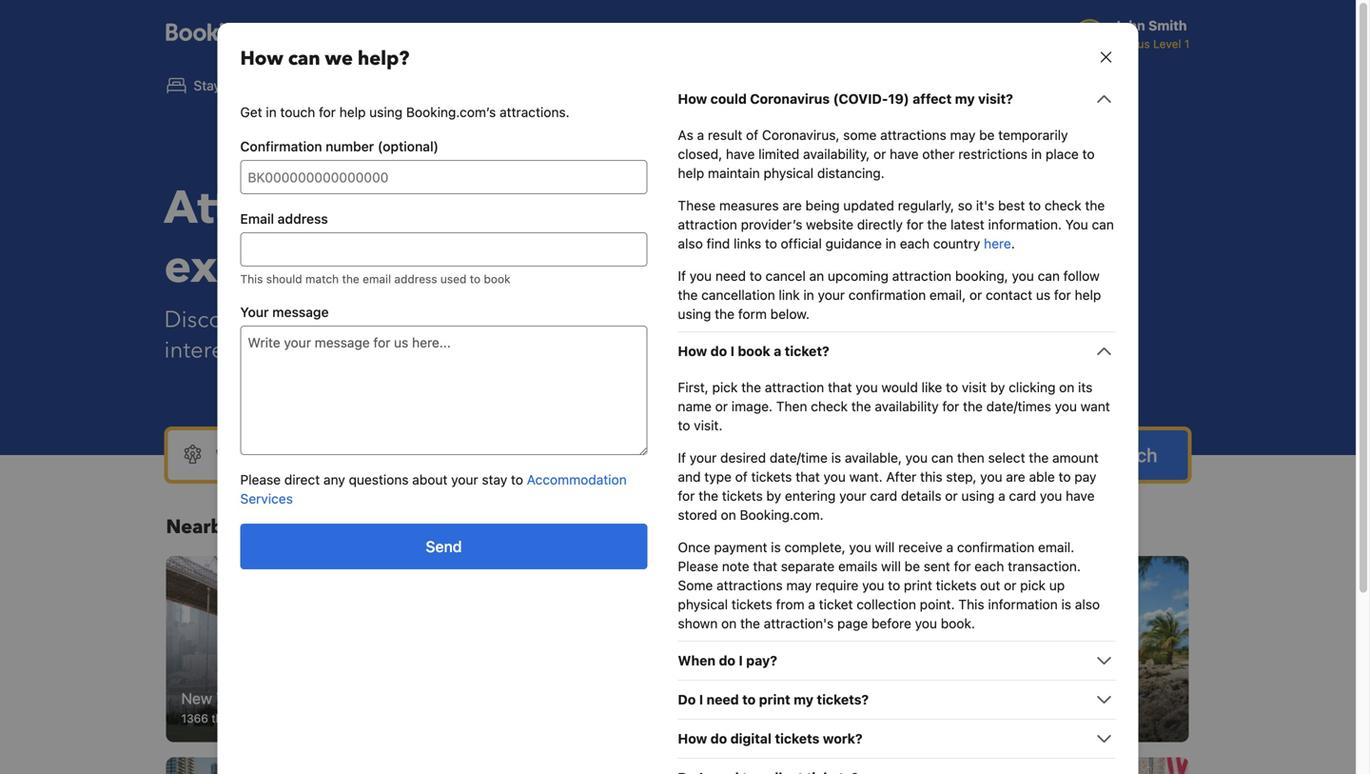 Task type: vqa. For each thing, say whether or not it's contained in the screenshot.
'13 January 2024' checkbox at the bottom of page
no



Task type: describe. For each thing, give the bounding box(es) containing it.
also inside the 'once payment is complete, you will receive a confirmation email. please note that separate emails will be sent for each transaction. some attractions may require you to print tickets out or pick up physical tickets from a ticket collection point. this information is also shown on the attraction's page before you book.'
[[1076, 596, 1101, 612]]

attraction inside these measures are being updated regularly, so it's best to check the attraction provider's website directly for the latest information. you can also find links to official guidance in each country
[[678, 217, 738, 232]]

the left availability
[[852, 398, 872, 414]]

get
[[240, 104, 262, 120]]

details
[[902, 488, 942, 504]]

guidance
[[826, 236, 882, 251]]

0 horizontal spatial is
[[771, 539, 781, 555]]

the down the cancellation
[[715, 306, 735, 322]]

to inside the 'once payment is complete, you will receive a confirmation email. please note that separate emails will be sent for each transaction. some attractions may require you to print tickets out or pick up physical tickets from a ticket collection point. this information is also shown on the attraction's page before you book.'
[[889, 577, 901, 593]]

about
[[412, 472, 448, 487]]

this inside alert
[[240, 272, 263, 286]]

number
[[326, 139, 374, 154]]

or inside if your desired date/time is available, you can then select the amount and type of tickets that you want. after this step, you are able to pay for the tickets by entering your card details or using a card you have stored on booking.com.
[[946, 488, 958, 504]]

here .
[[985, 236, 1016, 251]]

ticket?
[[785, 343, 830, 359]]

email.
[[1039, 539, 1075, 555]]

sent
[[924, 558, 951, 574]]

1 vertical spatial experiences
[[470, 304, 596, 336]]

links
[[734, 236, 762, 251]]

for inside if your desired date/time is available, you can then select the amount and type of tickets that you want. after this step, you are able to pay for the tickets by entering your card details or using a card you have stored on booking.com.
[[678, 488, 695, 504]]

emails
[[839, 558, 878, 574]]

or inside first, pick the attraction that you would like to visit by clicking on its name or image. then check the availability for the date/times you want to visit.
[[716, 398, 728, 414]]

do for when do i pay?
[[719, 653, 736, 668]]

help inside "if you need to cancel an upcoming attraction booking, you can follow the cancellation link in your confirmation email, or contact us for help using the form below."
[[1075, 287, 1102, 303]]

send
[[426, 537, 462, 556]]

do i need to print my tickets?
[[678, 692, 869, 707]]

here link
[[985, 236, 1012, 251]]

attractions inside the 'once payment is complete, you will receive a confirmation email. please note that separate emails will be sent for each transaction. some attractions may require you to print tickets out or pick up physical tickets from a ticket collection point. this information is also shown on the attraction's page before you book.'
[[717, 577, 783, 593]]

that inside the 'once payment is complete, you will receive a confirmation email. please note that separate emails will be sent for each transaction. some attractions may require you to print tickets out or pick up physical tickets from a ticket collection point. this information is also shown on the attraction's page before you book.'
[[754, 558, 778, 574]]

physical inside the 'once payment is complete, you will receive a confirmation email. please note that separate emails will be sent for each transaction. some attractions may require you to print tickets out or pick up physical tickets from a ticket collection point. this information is also shown on the attraction's page before you book.'
[[678, 596, 728, 612]]

do for how do i book a ticket?
[[711, 343, 728, 359]]

travel
[[303, 335, 361, 366]]

its
[[1079, 379, 1093, 395]]

to inside "if you need to cancel an upcoming attraction booking, you can follow the cancellation link in your confirmation email, or contact us for help using the form below."
[[750, 268, 762, 284]]

the up you
[[1086, 198, 1106, 213]]

you down 'select'
[[981, 469, 1003, 485]]

and down closed,
[[639, 177, 723, 239]]

for inside these measures are being updated regularly, so it's best to check the attraction provider's website directly for the latest information. you can also find links to official guidance in each country
[[907, 217, 924, 232]]

2 vertical spatial is
[[1062, 596, 1072, 612]]

need for you
[[716, 268, 746, 284]]

then
[[777, 398, 808, 414]]

book.
[[941, 616, 976, 631]]

type
[[705, 469, 732, 485]]

pay?
[[747, 653, 778, 668]]

visit.
[[694, 417, 723, 433]]

the inside "this should match the email address used to book" alert
[[342, 272, 360, 286]]

to inside alert
[[470, 272, 481, 286]]

0 vertical spatial will
[[875, 539, 895, 555]]

las vegas image
[[512, 556, 843, 742]]

are inside if your desired date/time is available, you can then select the amount and type of tickets that you want. after this step, you are able to pay for the tickets by entering your card details or using a card you have stored on booking.com.
[[1007, 469, 1026, 485]]

match inside attractions, activities and experiences discover new attractions and experiences to match your interests and travel style
[[629, 304, 693, 336]]

on inside if your desired date/time is available, you can then select the amount and type of tickets that you want. after this step, you are able to pay for the tickets by entering your card details or using a card you have stored on booking.com.
[[721, 507, 737, 523]]

some
[[844, 127, 877, 143]]

check inside these measures are being updated regularly, so it's best to check the attraction provider's website directly for the latest information. you can also find links to official guidance in each country
[[1045, 198, 1082, 213]]

for inside "if you need to cancel an upcoming attraction booking, you can follow the cancellation link in your confirmation email, or contact us for help using the form below."
[[1055, 287, 1072, 303]]

after
[[887, 469, 917, 485]]

nearby
[[166, 514, 234, 540]]

the down regularly,
[[928, 217, 948, 232]]

you up contact
[[1013, 268, 1035, 284]]

amount
[[1053, 450, 1099, 466]]

attraction inside "if you need to cancel an upcoming attraction booking, you can follow the cancellation link in your confirmation email, or contact us for help using the form below."
[[893, 268, 952, 284]]

help inside as a result of coronavirus, some attractions may be temporarily closed, have limited availability, or have other restrictions in place to help maintain physical distancing.
[[678, 165, 705, 181]]

confirmation inside the 'once payment is complete, you will receive a confirmation email. please note that separate emails will be sent for each transaction. some attractions may require you to print tickets out or pick up physical tickets from a ticket collection point. this information is also shown on the attraction's page before you book.'
[[958, 539, 1035, 555]]

would
[[882, 379, 919, 395]]

each inside these measures are being updated regularly, so it's best to check the attraction provider's website directly for the latest information. you can also find links to official guidance in each country
[[900, 236, 930, 251]]

transaction.
[[1008, 558, 1081, 574]]

0 horizontal spatial address
[[278, 211, 328, 227]]

of inside as a result of coronavirus, some attractions may be temporarily closed, have limited availability, or have other restrictions in place to help maintain physical distancing.
[[747, 127, 759, 143]]

or inside the 'once payment is complete, you will receive a confirmation email. please note that separate emails will be sent for each transaction. some attractions may require you to print tickets out or pick up physical tickets from a ticket collection point. this information is also shown on the attraction's page before you book.'
[[1005, 577, 1017, 593]]

a inside as a result of coronavirus, some attractions may be temporarily closed, have limited availability, or have other restrictions in place to help maintain physical distancing.
[[697, 127, 705, 143]]

book inside how do i book a ticket? dropdown button
[[738, 343, 771, 359]]

airport taxis link
[[757, 65, 891, 107]]

to inside as a result of coronavirus, some attractions may be temporarily closed, have limited availability, or have other restrictions in place to help maintain physical distancing.
[[1083, 146, 1095, 162]]

how do digital tickets work? button
[[678, 727, 1116, 750]]

how do digital tickets work?
[[678, 731, 863, 746]]

you left the would
[[856, 379, 878, 395]]

stays
[[194, 78, 227, 93]]

so
[[958, 198, 973, 213]]

closed,
[[678, 146, 723, 162]]

you
[[1066, 217, 1089, 232]]

each inside the 'once payment is complete, you will receive a confirmation email. please note that separate emails will be sent for each transaction. some attractions may require you to print tickets out or pick up physical tickets from a ticket collection point. this information is also shown on the attraction's page before you book.'
[[975, 558, 1005, 574]]

1366
[[181, 712, 208, 725]]

affect
[[913, 91, 952, 107]]

0 horizontal spatial please
[[240, 472, 281, 487]]

can inside these measures are being updated regularly, so it's best to check the attraction provider's website directly for the latest information. you can also find links to official guidance in each country
[[1093, 217, 1115, 232]]

date/time
[[770, 450, 828, 466]]

destinations
[[239, 514, 352, 540]]

that inside first, pick the attraction that you would like to visit by clicking on its name or image. then check the availability for the date/times you want to visit.
[[828, 379, 853, 395]]

airport taxis
[[800, 78, 874, 93]]

search
[[1098, 444, 1158, 466]]

this should match the email address used to book
[[240, 272, 511, 286]]

please direct any questions about your stay to
[[240, 472, 527, 487]]

select
[[989, 450, 1026, 466]]

used
[[441, 272, 467, 286]]

1 vertical spatial will
[[882, 558, 902, 574]]

214 things to do
[[874, 712, 961, 725]]

place
[[1046, 146, 1079, 162]]

ticket
[[819, 596, 854, 612]]

0 horizontal spatial using
[[370, 104, 403, 120]]

complete,
[[785, 539, 846, 555]]

directly
[[858, 217, 903, 232]]

if for if you need to cancel an upcoming attraction booking, you can follow the cancellation link in your confirmation email, or contact us for help using the form below.
[[678, 268, 686, 284]]

receive
[[899, 539, 943, 555]]

booking,
[[956, 268, 1009, 284]]

how could coronavirus (covid-19) affect my visit? element
[[678, 110, 1116, 324]]

a right from
[[809, 596, 816, 612]]

booking.com's
[[406, 104, 496, 120]]

stay
[[482, 472, 508, 487]]

things inside new york 1366 things to do
[[212, 712, 245, 725]]

distancing.
[[818, 165, 885, 181]]

tickets down the date/time
[[752, 469, 793, 485]]

if for if your desired date/time is available, you can then select the amount and type of tickets that you want. after this step, you are able to pay for the tickets by entering your card details or using a card you have stored on booking.com.
[[678, 450, 686, 466]]

the up the "image."
[[742, 379, 762, 395]]

by inside if your desired date/time is available, you can then select the amount and type of tickets that you want. after this step, you are able to pay for the tickets by entering your card details or using a card you have stored on booking.com.
[[767, 488, 782, 504]]

your down "want."
[[840, 488, 867, 504]]

you down point.
[[916, 616, 938, 631]]

do inside new york 1366 things to do
[[262, 712, 276, 725]]

your inside "if you need to cancel an upcoming attraction booking, you can follow the cancellation link in your confirmation email, or contact us for help using the form below."
[[818, 287, 845, 303]]

be inside as a result of coronavirus, some attractions may be temporarily closed, have limited availability, or have other restrictions in place to help maintain physical distancing.
[[980, 127, 995, 143]]

do inside 'link'
[[947, 712, 961, 725]]

to inside 'link'
[[933, 712, 944, 725]]

1 horizontal spatial have
[[890, 146, 919, 162]]

note
[[722, 558, 750, 574]]

the down the type
[[699, 488, 719, 504]]

a up sent
[[947, 539, 954, 555]]

availability,
[[804, 146, 870, 162]]

tickets?
[[817, 692, 869, 707]]

want.
[[850, 469, 883, 485]]

attractions
[[669, 78, 737, 93]]

new orleans image
[[859, 757, 1190, 774]]

questions
[[349, 472, 409, 487]]

tickets up point.
[[936, 577, 977, 593]]

you left want on the right of page
[[1056, 398, 1078, 414]]

the up able
[[1030, 450, 1049, 466]]

how can we help?
[[240, 46, 410, 72]]

could
[[711, 91, 747, 107]]

when do i pay?
[[678, 653, 778, 668]]

you up collection on the right bottom
[[863, 577, 885, 593]]

attractions,
[[164, 177, 418, 239]]

provider's
[[741, 217, 803, 232]]

limited
[[759, 146, 800, 162]]

the down visit
[[964, 398, 983, 414]]

new
[[261, 304, 304, 336]]

as a result of coronavirus, some attractions may be temporarily closed, have limited availability, or have other restrictions in place to help maintain physical distancing.
[[678, 127, 1095, 181]]

your up the type
[[690, 450, 717, 466]]

should
[[266, 272, 302, 286]]

on inside first, pick the attraction that you would like to visit by clicking on its name or image. then check the availability for the date/times you want to visit.
[[1060, 379, 1075, 395]]

some
[[678, 577, 713, 593]]

please inside the 'once payment is complete, you will receive a confirmation email. please note that separate emails will be sent for each transaction. some attractions may require you to print tickets out or pick up physical tickets from a ticket collection point. this information is also shown on the attraction's page before you book.'
[[678, 558, 719, 574]]

the left the cancellation
[[678, 287, 698, 303]]

email address
[[240, 211, 328, 227]]

your
[[240, 304, 269, 320]]

are inside these measures are being updated regularly, so it's best to check the attraction provider's website directly for the latest information. you can also find links to official guidance in each country
[[783, 198, 802, 213]]

booking.com image
[[166, 23, 303, 46]]

from
[[776, 596, 805, 612]]

print inside dropdown button
[[759, 692, 791, 707]]

result
[[708, 127, 743, 143]]

how for how do digital tickets work?
[[678, 731, 708, 746]]

and down "this should match the email address used to book" alert
[[424, 304, 464, 336]]

cancel
[[766, 268, 806, 284]]

website
[[807, 217, 854, 232]]

need for i
[[707, 692, 739, 707]]

of inside if your desired date/time is available, you can then select the amount and type of tickets that you want. after this step, you are able to pay for the tickets by entering your card details or using a card you have stored on booking.com.
[[736, 469, 748, 485]]

image.
[[732, 398, 773, 414]]

discover
[[164, 304, 255, 336]]

address inside alert
[[395, 272, 437, 286]]

on inside the 'once payment is complete, you will receive a confirmation email. please note that separate emails will be sent for each transaction. some attractions may require you to print tickets out or pick up physical tickets from a ticket collection point. this information is also shown on the attraction's page before you book.'
[[722, 616, 737, 631]]



Task type: locate. For each thing, give the bounding box(es) containing it.
book inside "this should match the email address used to book" alert
[[484, 272, 511, 286]]

attraction's
[[764, 616, 834, 631]]

can left we
[[288, 46, 320, 72]]

accommodation
[[527, 472, 627, 487]]

these measures are being updated regularly, so it's best to check the attraction provider's website directly for the latest information. you can also find links to official guidance in each country
[[678, 198, 1115, 251]]

for down regularly,
[[907, 217, 924, 232]]

1 horizontal spatial by
[[991, 379, 1006, 395]]

0 horizontal spatial by
[[767, 488, 782, 504]]

attraction inside first, pick the attraction that you would like to visit by clicking on its name or image. then check the availability for the date/times you want to visit.
[[765, 379, 825, 395]]

how up first,
[[678, 343, 708, 359]]

by right visit
[[991, 379, 1006, 395]]

1 horizontal spatial experiences
[[470, 304, 596, 336]]

Your message text field
[[240, 326, 648, 455]]

a
[[697, 127, 705, 143], [774, 343, 782, 359], [999, 488, 1006, 504], [947, 539, 954, 555], [809, 596, 816, 612]]

need inside "if you need to cancel an upcoming attraction booking, you can follow the cancellation link in your confirmation email, or contact us for help using the form below."
[[716, 268, 746, 284]]

your message
[[240, 304, 329, 320]]

stays link
[[151, 65, 244, 107]]

or inside as a result of coronavirus, some attractions may be temporarily closed, have limited availability, or have other restrictions in place to help maintain physical distancing.
[[874, 146, 887, 162]]

0 horizontal spatial be
[[905, 558, 921, 574]]

get in touch for help using booking.com's attractions.
[[240, 104, 570, 120]]

for right "touch"
[[319, 104, 336, 120]]

attractions.
[[500, 104, 570, 120]]

0 horizontal spatial print
[[759, 692, 791, 707]]

to inside attractions, activities and experiences discover new attractions and experiences to match your interests and travel style
[[602, 304, 623, 336]]

address right email
[[278, 211, 328, 227]]

for right sent
[[954, 558, 972, 574]]

tickets inside dropdown button
[[775, 731, 820, 746]]

0 horizontal spatial this
[[240, 272, 263, 286]]

0 horizontal spatial help
[[340, 104, 366, 120]]

your down an
[[818, 287, 845, 303]]

if
[[678, 268, 686, 284], [678, 450, 686, 466]]

how for how could coronavirus (covid-19) affect my visit?
[[678, 91, 708, 107]]

how do i book a ticket?
[[678, 343, 830, 359]]

print
[[904, 577, 933, 593], [759, 692, 791, 707]]

0 horizontal spatial confirmation
[[849, 287, 927, 303]]

are up provider's
[[783, 198, 802, 213]]

help down follow
[[1075, 287, 1102, 303]]

if inside "if you need to cancel an upcoming attraction booking, you can follow the cancellation link in your confirmation email, or contact us for help using the form below."
[[678, 268, 686, 284]]

2 things from the left
[[897, 712, 930, 725]]

check up you
[[1045, 198, 1082, 213]]

updated
[[844, 198, 895, 213]]

how up get
[[240, 46, 284, 72]]

visit
[[962, 379, 987, 395]]

using up '(optional)' on the left top of page
[[370, 104, 403, 120]]

are down 'select'
[[1007, 469, 1026, 485]]

attractions down this should match the email address used to book
[[310, 304, 418, 336]]

pick up information
[[1021, 577, 1046, 593]]

can up this
[[932, 450, 954, 466]]

2 card from the left
[[1010, 488, 1037, 504]]

tickets left work?
[[775, 731, 820, 746]]

can
[[288, 46, 320, 72], [1093, 217, 1115, 232], [1038, 268, 1061, 284], [932, 450, 954, 466]]

do
[[711, 343, 728, 359], [719, 653, 736, 668], [262, 712, 276, 725], [947, 712, 961, 725], [711, 731, 728, 746]]

1 vertical spatial pick
[[1021, 577, 1046, 593]]

1 vertical spatial my
[[794, 692, 814, 707]]

attractions inside as a result of coronavirus, some attractions may be temporarily closed, have limited availability, or have other restrictions in place to help maintain physical distancing.
[[881, 127, 947, 143]]

0 vertical spatial be
[[980, 127, 995, 143]]

may inside the 'once payment is complete, you will receive a confirmation email. please note that separate emails will be sent for each transaction. some attractions may require you to print tickets out or pick up physical tickets from a ticket collection point. this information is also shown on the attraction's page before you book.'
[[787, 577, 812, 593]]

1 horizontal spatial things
[[897, 712, 930, 725]]

using down the cancellation
[[678, 306, 712, 322]]

to inside if your desired date/time is available, you can then select the amount and type of tickets that you want. after this step, you are able to pay for the tickets by entering your card details or using a card you have stored on booking.com.
[[1059, 469, 1072, 485]]

how do i book a ticket? button
[[678, 340, 1116, 363]]

is down up
[[1062, 596, 1072, 612]]

on left its
[[1060, 379, 1075, 395]]

1 horizontal spatial check
[[1045, 198, 1082, 213]]

attractions, activities and experiences discover new attractions and experiences to match your interests and travel style
[[164, 177, 745, 366]]

then
[[958, 450, 985, 466]]

may inside as a result of coronavirus, some attractions may be temporarily closed, have limited availability, or have other restrictions in place to help maintain physical distancing.
[[951, 127, 976, 143]]

best
[[999, 198, 1026, 213]]

name
[[678, 398, 712, 414]]

is inside if your desired date/time is available, you can then select the amount and type of tickets that you want. after this step, you are able to pay for the tickets by entering your card details or using a card you have stored on booking.com.
[[832, 450, 842, 466]]

touch
[[280, 104, 315, 120]]

0 vertical spatial physical
[[764, 165, 814, 181]]

your down the cancellation
[[699, 304, 745, 336]]

check right then
[[811, 398, 848, 414]]

can right you
[[1093, 217, 1115, 232]]

0 vertical spatial match
[[306, 272, 339, 286]]

also inside these measures are being updated regularly, so it's best to check the attraction provider's website directly for the latest information. you can also find links to official guidance in each country
[[678, 236, 703, 251]]

card down able
[[1010, 488, 1037, 504]]

0 horizontal spatial also
[[678, 236, 703, 251]]

1 horizontal spatial also
[[1076, 596, 1101, 612]]

0 vertical spatial by
[[991, 379, 1006, 395]]

this inside the 'once payment is complete, you will receive a confirmation email. please note that separate emails will be sent for each transaction. some attractions may require you to print tickets out or pick up physical tickets from a ticket collection point. this information is also shown on the attraction's page before you book.'
[[959, 596, 985, 612]]

and
[[639, 177, 723, 239], [424, 304, 464, 336], [258, 335, 298, 366], [678, 469, 701, 485]]

need right "do"
[[707, 692, 739, 707]]

also down transaction.
[[1076, 596, 1101, 612]]

have left other
[[890, 146, 919, 162]]

how for how can we help?
[[240, 46, 284, 72]]

attraction
[[678, 217, 738, 232], [893, 268, 952, 284], [765, 379, 825, 395]]

1 vertical spatial help
[[678, 165, 705, 181]]

confirmation down upcoming
[[849, 287, 927, 303]]

0 vertical spatial using
[[370, 104, 403, 120]]

for inside the 'once payment is complete, you will receive a confirmation email. please note that separate emails will be sent for each transaction. some attractions may require you to print tickets out or pick up physical tickets from a ticket collection point. this information is also shown on the attraction's page before you book.'
[[954, 558, 972, 574]]

Confirmation number (optional) text field
[[240, 160, 648, 194]]

1 horizontal spatial that
[[796, 469, 820, 485]]

1 horizontal spatial confirmation
[[958, 539, 1035, 555]]

0 horizontal spatial check
[[811, 398, 848, 414]]

that inside if your desired date/time is available, you can then select the amount and type of tickets that you want. after this step, you are able to pay for the tickets by entering your card details or using a card you have stored on booking.com.
[[796, 469, 820, 485]]

my left the tickets?
[[794, 692, 814, 707]]

san diego image
[[166, 757, 497, 774]]

help up 'number'
[[340, 104, 366, 120]]

can inside "if you need to cancel an upcoming attraction booking, you can follow the cancellation link in your confirmation email, or contact us for help using the form below."
[[1038, 268, 1061, 284]]

0 vertical spatial address
[[278, 211, 328, 227]]

1 horizontal spatial physical
[[764, 165, 814, 181]]

here
[[985, 236, 1012, 251]]

can inside if your desired date/time is available, you can then select the amount and type of tickets that you want. after this step, you are able to pay for the tickets by entering your card details or using a card you have stored on booking.com.
[[932, 450, 954, 466]]

pick inside the 'once payment is complete, you will receive a confirmation email. please note that separate emails will be sent for each transaction. some attractions may require you to print tickets out or pick up physical tickets from a ticket collection point. this information is also shown on the attraction's page before you book.'
[[1021, 577, 1046, 593]]

of right result
[[747, 127, 759, 143]]

and left the type
[[678, 469, 701, 485]]

0 vertical spatial experiences
[[164, 236, 434, 298]]

do inside 'dropdown button'
[[719, 653, 736, 668]]

2 vertical spatial attraction
[[765, 379, 825, 395]]

how inside dropdown button
[[678, 731, 708, 746]]

how
[[240, 46, 284, 72], [678, 91, 708, 107], [678, 343, 708, 359], [678, 731, 708, 746]]

print inside the 'once payment is complete, you will receive a confirmation email. please note that separate emails will be sent for each transaction. some attractions may require you to print tickets out or pick up physical tickets from a ticket collection point. this information is also shown on the attraction's page before you book.'
[[904, 577, 933, 593]]

1 vertical spatial match
[[629, 304, 693, 336]]

my inside dropdown button
[[956, 91, 976, 107]]

0 vertical spatial this
[[240, 272, 263, 286]]

activities
[[430, 177, 628, 239]]

or down booking,
[[970, 287, 983, 303]]

how inside dropdown button
[[678, 343, 708, 359]]

will up emails
[[875, 539, 895, 555]]

how up "miami" image
[[678, 731, 708, 746]]

in down the temporarily
[[1032, 146, 1043, 162]]

new york image
[[166, 556, 497, 742]]

it's
[[977, 198, 995, 213]]

below.
[[771, 306, 810, 322]]

other
[[923, 146, 955, 162]]

the inside the 'once payment is complete, you will receive a confirmation email. please note that separate emails will be sent for each transaction. some attractions may require you to print tickets out or pick up physical tickets from a ticket collection point. this information is also shown on the attraction's page before you book.'
[[741, 616, 761, 631]]

1 vertical spatial need
[[707, 692, 739, 707]]

card down after
[[871, 488, 898, 504]]

these
[[678, 198, 716, 213]]

how do i book a ticket? element
[[678, 363, 1116, 633]]

match inside alert
[[306, 272, 339, 286]]

or right out
[[1005, 577, 1017, 593]]

attractions inside attractions, activities and experiences discover new attractions and experiences to match your interests and travel style
[[310, 304, 418, 336]]

1 horizontal spatial please
[[678, 558, 719, 574]]

0 vertical spatial please
[[240, 472, 281, 487]]

2 vertical spatial attractions
[[717, 577, 783, 593]]

you down able
[[1041, 488, 1063, 504]]

1 horizontal spatial is
[[832, 450, 842, 466]]

entering
[[785, 488, 836, 504]]

by inside first, pick the attraction that you would like to visit by clicking on its name or image. then check the availability for the date/times you want to visit.
[[991, 379, 1006, 395]]

check inside first, pick the attraction that you would like to visit by clicking on its name or image. then check the availability for the date/times you want to visit.
[[811, 398, 848, 414]]

0 vertical spatial check
[[1045, 198, 1082, 213]]

do left digital
[[711, 731, 728, 746]]

confirmation
[[849, 287, 927, 303], [958, 539, 1035, 555]]

tickets down the type
[[722, 488, 763, 504]]

1 if from the top
[[678, 268, 686, 284]]

do inside dropdown button
[[711, 731, 728, 746]]

have down pay
[[1066, 488, 1095, 504]]

1 horizontal spatial card
[[1010, 488, 1037, 504]]

i right "do"
[[700, 692, 704, 707]]

using down step, at the bottom of the page
[[962, 488, 995, 504]]

0 vertical spatial of
[[747, 127, 759, 143]]

in inside as a result of coronavirus, some attractions may be temporarily closed, have limited availability, or have other restrictions in place to help maintain physical distancing.
[[1032, 146, 1043, 162]]

may down separate
[[787, 577, 812, 593]]

1 vertical spatial of
[[736, 469, 748, 485]]

find
[[707, 236, 730, 251]]

coronavirus
[[751, 91, 830, 107]]

interests
[[164, 335, 252, 366]]

to inside dropdown button
[[743, 692, 756, 707]]

i inside 'dropdown button'
[[739, 653, 743, 668]]

in inside "if you need to cancel an upcoming attraction booking, you can follow the cancellation link in your confirmation email, or contact us for help using the form below."
[[804, 287, 815, 303]]

0 vertical spatial book
[[484, 272, 511, 286]]

how can we help? dialog
[[195, 0, 1162, 774]]

do i need to print my tickets? button
[[678, 688, 1116, 711]]

1 horizontal spatial help
[[678, 165, 705, 181]]

in right get
[[266, 104, 277, 120]]

1 horizontal spatial this
[[959, 596, 985, 612]]

tickets left from
[[732, 596, 773, 612]]

0 horizontal spatial pick
[[713, 379, 738, 395]]

attraction up find
[[678, 217, 738, 232]]

clicking
[[1009, 379, 1056, 395]]

how could coronavirus (covid-19) affect my visit? button
[[678, 88, 1116, 110]]

for right us
[[1055, 287, 1072, 303]]

match right should in the top left of the page
[[306, 272, 339, 286]]

1 vertical spatial are
[[1007, 469, 1026, 485]]

you down find
[[690, 268, 712, 284]]

any
[[324, 472, 345, 487]]

how could coronavirus (covid-19) affect my visit?
[[678, 91, 1014, 107]]

for up stored
[[678, 488, 695, 504]]

0 horizontal spatial each
[[900, 236, 930, 251]]

0 vertical spatial on
[[1060, 379, 1075, 395]]

2 horizontal spatial attractions
[[881, 127, 947, 143]]

you up this
[[906, 450, 928, 466]]

using inside if your desired date/time is available, you can then select the amount and type of tickets that you want. after this step, you are able to pay for the tickets by entering your card details or using a card you have stored on booking.com.
[[962, 488, 995, 504]]

page
[[838, 616, 869, 631]]

0 horizontal spatial match
[[306, 272, 339, 286]]

1 vertical spatial attraction
[[893, 268, 952, 284]]

to inside new york 1366 things to do
[[248, 712, 259, 725]]

maintain
[[708, 165, 760, 181]]

things
[[212, 712, 245, 725], [897, 712, 930, 725]]

1 vertical spatial book
[[738, 343, 771, 359]]

we
[[325, 46, 353, 72]]

that up entering
[[796, 469, 820, 485]]

1 vertical spatial address
[[395, 272, 437, 286]]

be inside the 'once payment is complete, you will receive a confirmation email. please note that separate emails will be sent for each transaction. some attractions may require you to print tickets out or pick up physical tickets from a ticket collection point. this information is also shown on the attraction's page before you book.'
[[905, 558, 921, 574]]

or down step, at the bottom of the page
[[946, 488, 958, 504]]

0 horizontal spatial experiences
[[164, 236, 434, 298]]

need up the cancellation
[[716, 268, 746, 284]]

style
[[366, 335, 414, 366]]

you up emails
[[850, 539, 872, 555]]

link
[[779, 287, 800, 303]]

physical
[[764, 165, 814, 181], [678, 596, 728, 612]]

like
[[922, 379, 943, 395]]

1 vertical spatial check
[[811, 398, 848, 414]]

collection
[[857, 596, 917, 612]]

out
[[981, 577, 1001, 593]]

us
[[1037, 287, 1051, 303]]

1 vertical spatial confirmation
[[958, 539, 1035, 555]]

if inside if your desired date/time is available, you can then select the amount and type of tickets that you want. after this step, you are able to pay for the tickets by entering your card details or using a card you have stored on booking.com.
[[678, 450, 686, 466]]

this left should in the top left of the page
[[240, 272, 263, 286]]

2 vertical spatial i
[[700, 692, 704, 707]]

physical inside as a result of coronavirus, some attractions may be temporarily closed, have limited availability, or have other restrictions in place to help maintain physical distancing.
[[764, 165, 814, 181]]

attractions for of
[[881, 127, 947, 143]]

attractions link
[[626, 65, 753, 107]]

i for book
[[731, 343, 735, 359]]

my inside dropdown button
[[794, 692, 814, 707]]

2 if from the top
[[678, 450, 686, 466]]

how for how do i book a ticket?
[[678, 343, 708, 359]]

do right when
[[719, 653, 736, 668]]

Email address email field
[[240, 232, 648, 267]]

0 horizontal spatial i
[[700, 692, 704, 707]]

search button
[[1068, 430, 1189, 480]]

in inside these measures are being updated regularly, so it's best to check the attraction provider's website directly for the latest information. you can also find links to official guidance in each country
[[886, 236, 897, 251]]

help down closed,
[[678, 165, 705, 181]]

attractions for experiences
[[310, 304, 418, 336]]

1 vertical spatial each
[[975, 558, 1005, 574]]

and inside if your desired date/time is available, you can then select the amount and type of tickets that you want. after this step, you are able to pay for the tickets by entering your card details or using a card you have stored on booking.com.
[[678, 469, 701, 485]]

things inside 'link'
[[897, 712, 930, 725]]

0 vertical spatial i
[[731, 343, 735, 359]]

2 horizontal spatial using
[[962, 488, 995, 504]]

1 card from the left
[[871, 488, 898, 504]]

1 horizontal spatial attraction
[[765, 379, 825, 395]]

if down name
[[678, 450, 686, 466]]

0 horizontal spatial book
[[484, 272, 511, 286]]

attraction up email,
[[893, 268, 952, 284]]

you up entering
[[824, 469, 846, 485]]

tickets
[[752, 469, 793, 485], [722, 488, 763, 504], [936, 577, 977, 593], [732, 596, 773, 612], [775, 731, 820, 746]]

0 horizontal spatial have
[[726, 146, 755, 162]]

0 horizontal spatial attraction
[[678, 217, 738, 232]]

0 vertical spatial confirmation
[[849, 287, 927, 303]]

that right note
[[754, 558, 778, 574]]

1 horizontal spatial using
[[678, 306, 712, 322]]

book down form
[[738, 343, 771, 359]]

the up pay? at the bottom right
[[741, 616, 761, 631]]

or down 'some' on the top right of the page
[[874, 146, 887, 162]]

address left the used
[[395, 272, 437, 286]]

1 vertical spatial may
[[787, 577, 812, 593]]

0 vertical spatial each
[[900, 236, 930, 251]]

1 vertical spatial on
[[721, 507, 737, 523]]

1 horizontal spatial be
[[980, 127, 995, 143]]

may up other
[[951, 127, 976, 143]]

is left available,
[[832, 450, 842, 466]]

0 horizontal spatial that
[[754, 558, 778, 574]]

2 vertical spatial using
[[962, 488, 995, 504]]

2 vertical spatial help
[[1075, 287, 1102, 303]]

a inside dropdown button
[[774, 343, 782, 359]]

by up booking.com. on the bottom of page
[[767, 488, 782, 504]]

first,
[[678, 379, 709, 395]]

0 vertical spatial also
[[678, 236, 703, 251]]

how inside dropdown button
[[678, 91, 708, 107]]

or inside "if you need to cancel an upcoming attraction booking, you can follow the cancellation link in your confirmation email, or contact us for help using the form below."
[[970, 287, 983, 303]]

for inside first, pick the attraction that you would like to visit by clicking on its name or image. then check the availability for the date/times you want to visit.
[[943, 398, 960, 414]]

have inside if your desired date/time is available, you can then select the amount and type of tickets that you want. after this step, you are able to pay for the tickets by entering your card details or using a card you have stored on booking.com.
[[1066, 488, 1095, 504]]

this should match the email address used to book alert
[[240, 270, 648, 288]]

214 things to do link
[[859, 556, 1190, 742]]

0 vertical spatial attractions
[[881, 127, 947, 143]]

using inside "if you need to cancel an upcoming attraction booking, you can follow the cancellation link in your confirmation email, or contact us for help using the form below."
[[678, 306, 712, 322]]

is
[[832, 450, 842, 466], [771, 539, 781, 555], [1062, 596, 1072, 612]]

do down the cancellation
[[711, 343, 728, 359]]

1 vertical spatial that
[[796, 469, 820, 485]]

an
[[810, 268, 825, 284]]

of
[[747, 127, 759, 143], [736, 469, 748, 485]]

confirmation inside "if you need to cancel an upcoming attraction booking, you can follow the cancellation link in your confirmation email, or contact us for help using the form below."
[[849, 287, 927, 303]]

key west image
[[859, 556, 1190, 742]]

1 horizontal spatial match
[[629, 304, 693, 336]]

your left stay
[[451, 472, 479, 487]]

1 horizontal spatial pick
[[1021, 577, 1046, 593]]

attractions up other
[[881, 127, 947, 143]]

pick right first,
[[713, 379, 738, 395]]

availability
[[875, 398, 939, 414]]

1 vertical spatial using
[[678, 306, 712, 322]]

match up first,
[[629, 304, 693, 336]]

i for pay?
[[739, 653, 743, 668]]

booking.com.
[[740, 507, 824, 523]]

1 vertical spatial physical
[[678, 596, 728, 612]]

a inside if your desired date/time is available, you can then select the amount and type of tickets that you want. after this step, you are able to pay for the tickets by entering your card details or using a card you have stored on booking.com.
[[999, 488, 1006, 504]]

do inside dropdown button
[[711, 343, 728, 359]]

please up some
[[678, 558, 719, 574]]

your inside attractions, activities and experiences discover new attractions and experiences to match your interests and travel style
[[699, 304, 745, 336]]

0 vertical spatial are
[[783, 198, 802, 213]]

0 horizontal spatial my
[[794, 692, 814, 707]]

0 vertical spatial may
[[951, 127, 976, 143]]

a left ticket?
[[774, 343, 782, 359]]

1 vertical spatial be
[[905, 558, 921, 574]]

for right availability
[[943, 398, 960, 414]]

1 vertical spatial is
[[771, 539, 781, 555]]

0 vertical spatial pick
[[713, 379, 738, 395]]

can up us
[[1038, 268, 1061, 284]]

1 horizontal spatial book
[[738, 343, 771, 359]]

a right as
[[697, 127, 705, 143]]

0 horizontal spatial may
[[787, 577, 812, 593]]

1 horizontal spatial each
[[975, 558, 1005, 574]]

(covid-
[[834, 91, 889, 107]]

able
[[1030, 469, 1056, 485]]

0 vertical spatial my
[[956, 91, 976, 107]]

york
[[216, 689, 247, 708]]

do for how do digital tickets work?
[[711, 731, 728, 746]]

physical down limited
[[764, 165, 814, 181]]

need inside dropdown button
[[707, 692, 739, 707]]

1 things from the left
[[212, 712, 245, 725]]

desired
[[721, 450, 767, 466]]

do down 'do i need to print my tickets?' dropdown button
[[947, 712, 961, 725]]

send button
[[240, 524, 648, 569]]

2 horizontal spatial i
[[739, 653, 743, 668]]

country
[[934, 236, 981, 251]]

that down ticket?
[[828, 379, 853, 395]]

1 horizontal spatial may
[[951, 127, 976, 143]]

on right shown
[[722, 616, 737, 631]]

2 horizontal spatial is
[[1062, 596, 1072, 612]]

card
[[871, 488, 898, 504], [1010, 488, 1037, 504]]

and down your message
[[258, 335, 298, 366]]

0 horizontal spatial card
[[871, 488, 898, 504]]

2 vertical spatial on
[[722, 616, 737, 631]]

each down directly
[[900, 236, 930, 251]]

in right 'link' in the right of the page
[[804, 287, 815, 303]]

2 horizontal spatial that
[[828, 379, 853, 395]]

want
[[1081, 398, 1111, 414]]

a down 'select'
[[999, 488, 1006, 504]]

miami image
[[512, 757, 843, 774]]

pick inside first, pick the attraction that you would like to visit by clicking on its name or image. then check the availability for the date/times you want to visit.
[[713, 379, 738, 395]]

book right the used
[[484, 272, 511, 286]]



